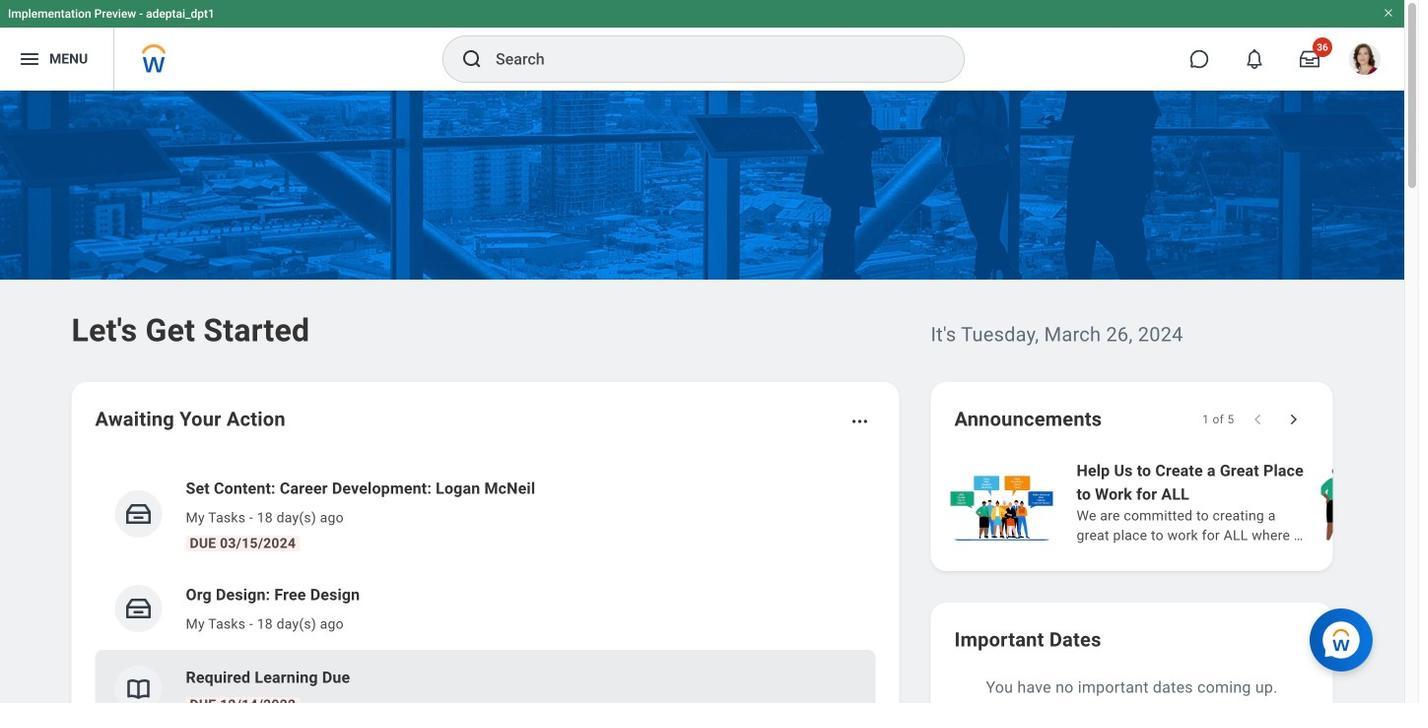 Task type: locate. For each thing, give the bounding box(es) containing it.
main content
[[0, 91, 1420, 704]]

1 horizontal spatial list
[[947, 457, 1420, 548]]

list
[[947, 457, 1420, 548], [95, 461, 876, 704]]

Search Workday  search field
[[496, 37, 924, 81]]

banner
[[0, 0, 1405, 91]]

inbox image
[[124, 500, 153, 529]]

inbox large image
[[1301, 49, 1320, 69]]

list item
[[95, 651, 876, 704]]

justify image
[[18, 47, 41, 71]]

search image
[[460, 47, 484, 71]]

status
[[1203, 412, 1235, 428]]

chevron left small image
[[1249, 410, 1268, 430]]



Task type: describe. For each thing, give the bounding box(es) containing it.
notifications large image
[[1245, 49, 1265, 69]]

chevron right small image
[[1284, 410, 1304, 430]]

book open image
[[124, 675, 153, 704]]

related actions image
[[850, 412, 870, 432]]

profile logan mcneil image
[[1350, 43, 1381, 79]]

0 horizontal spatial list
[[95, 461, 876, 704]]

inbox image
[[124, 595, 153, 624]]

close environment banner image
[[1383, 7, 1395, 19]]



Task type: vqa. For each thing, say whether or not it's contained in the screenshot.
"list"
yes



